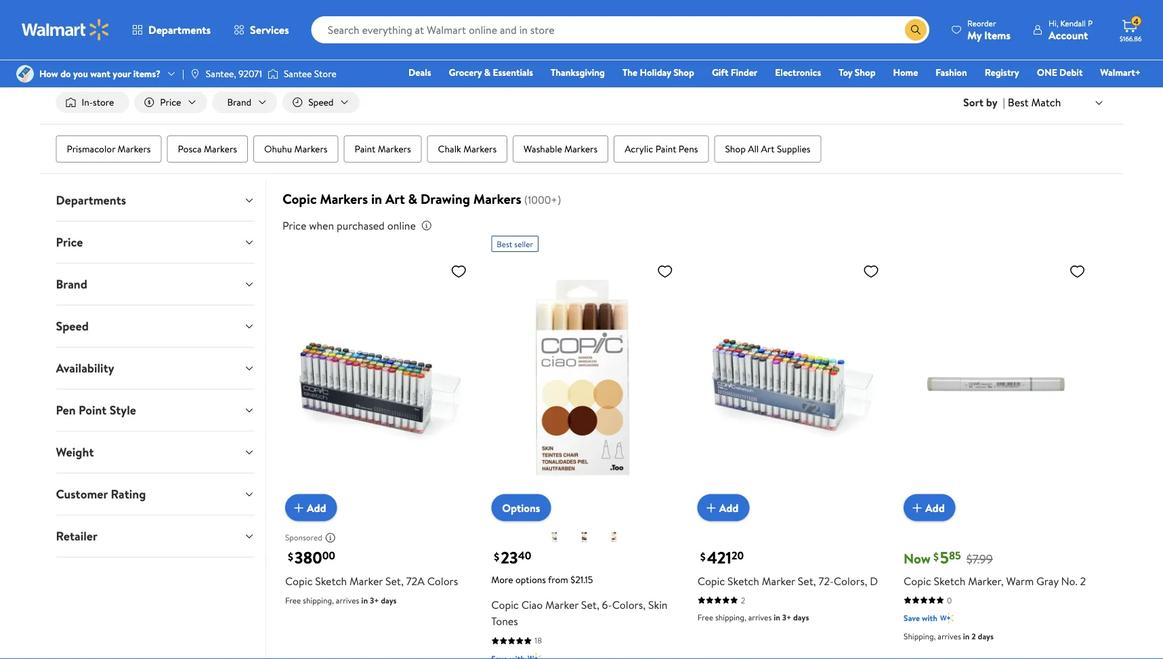 Task type: locate. For each thing, give the bounding box(es) containing it.
copic up tones
[[492, 598, 519, 613]]

0 horizontal spatial sketch
[[315, 574, 347, 589]]

brand button up 'speed' tab
[[45, 264, 266, 305]]

walmart plus image right with
[[941, 612, 954, 625]]

 image right 92071
[[268, 67, 279, 81]]

0 horizontal spatial drawing
[[244, 18, 278, 32]]

drawing up legal information icon at the top left of page
[[421, 190, 470, 208]]

1 vertical spatial speed button
[[45, 306, 266, 347]]

0 horizontal spatial speed
[[56, 318, 89, 335]]

art & drawing markers link
[[220, 18, 314, 32]]

ad disclaimer and feedback for skylinedisplayad image
[[1097, 52, 1108, 63]]

0 horizontal spatial colors,
[[613, 598, 646, 613]]

1 vertical spatial 3+
[[783, 612, 792, 623]]

brand for brand dropdown button in the sort and filter section element
[[227, 96, 252, 109]]

& inside grocery & essentials link
[[484, 66, 491, 79]]

add up 20
[[720, 501, 739, 515]]

sketch down 20
[[728, 574, 760, 589]]

add to favorites list, copic sketch marker, warm gray no. 2 image
[[1070, 263, 1086, 280]]

1 horizontal spatial colors,
[[834, 574, 868, 589]]

add button for $7.99
[[904, 495, 956, 522]]

colors, inside "copic ciao marker set, 6-colors, skin tones"
[[613, 598, 646, 613]]

 image
[[16, 65, 34, 83], [268, 67, 279, 81], [190, 68, 201, 79]]

2 vertical spatial 2
[[972, 631, 977, 642]]

sponsored up debit on the top right
[[1057, 52, 1094, 63]]

search icon image
[[911, 24, 922, 35]]

0 horizontal spatial brand
[[56, 276, 87, 293]]

reorder my items
[[968, 17, 1011, 42]]

0 horizontal spatial 2
[[741, 595, 746, 606]]

1 horizontal spatial shipping,
[[716, 612, 747, 623]]

colors, left 'skin'
[[613, 598, 646, 613]]

brand for brand dropdown button to the bottom
[[56, 276, 87, 293]]

0 vertical spatial arrives
[[336, 595, 360, 606]]

0 vertical spatial price
[[160, 96, 181, 109]]

0 vertical spatial brand
[[227, 96, 252, 109]]

0 horizontal spatial price
[[56, 234, 83, 251]]

price button down items?
[[134, 92, 207, 113]]

380
[[295, 547, 322, 569]]

free right 'skin'
[[698, 612, 714, 623]]

0 horizontal spatial /
[[147, 18, 150, 32]]

0 horizontal spatial best
[[497, 238, 513, 250]]

1 vertical spatial departments
[[56, 192, 126, 209]]

shipping, down $ 380 00
[[303, 595, 334, 606]]

$ inside $ 380 00
[[288, 549, 293, 564]]

1 horizontal spatial departments
[[148, 22, 211, 37]]

store
[[314, 67, 337, 80]]

from
[[548, 573, 569, 586]]

save with
[[904, 613, 938, 624]]

1 / from the left
[[147, 18, 150, 32]]

(1000+)
[[524, 193, 561, 207]]

0 horizontal spatial days
[[381, 595, 397, 606]]

walmart plus image down 18
[[528, 652, 542, 660]]

set, inside "copic ciao marker set, 6-colors, skin tones"
[[582, 598, 600, 613]]

pen point style tab
[[45, 390, 266, 431]]

1 vertical spatial supplies
[[777, 142, 811, 156]]

 image left santee, at the left top
[[190, 68, 201, 79]]

copic down 421
[[698, 574, 725, 589]]

retailer button
[[45, 516, 266, 557]]

1 horizontal spatial free
[[698, 612, 714, 623]]

0
[[948, 595, 953, 606]]

art right sewing
[[156, 18, 169, 32]]

copic for 6-
[[492, 598, 519, 613]]

items
[[985, 27, 1011, 42]]

$ inside '$ 421 20'
[[701, 549, 706, 564]]

gift finder link
[[706, 65, 764, 80]]

1 horizontal spatial supplies
[[777, 142, 811, 156]]

brand inside tab
[[56, 276, 87, 293]]

/
[[147, 18, 150, 32], [211, 18, 214, 32], [319, 18, 323, 32]]

0 vertical spatial best
[[1008, 95, 1029, 110]]

marker down the 'from'
[[546, 598, 579, 613]]

2 up free shipping, arrives in 3+ days
[[741, 595, 746, 606]]

2 horizontal spatial marker
[[762, 574, 796, 589]]

add button up 5
[[904, 495, 956, 522]]

the
[[623, 66, 638, 79]]

Walmart Site-Wide search field
[[312, 16, 930, 43]]

3+
[[370, 595, 379, 606], [783, 612, 792, 623]]

/ right sewing
[[147, 18, 150, 32]]

price inside sort and filter section element
[[160, 96, 181, 109]]

1 vertical spatial sponsored
[[285, 532, 323, 544]]

departments button up "price" tab
[[45, 180, 266, 221]]

departments down prismacolor
[[56, 192, 126, 209]]

$ left 23
[[494, 549, 500, 564]]

registry link
[[979, 65, 1026, 80]]

0 horizontal spatial 3+
[[370, 595, 379, 606]]

$ inside now $ 5 85 $7.99 copic sketch marker, warm gray no. 2
[[934, 549, 939, 564]]

one
[[1038, 66, 1058, 79]]

1 vertical spatial brand
[[56, 276, 87, 293]]

0 horizontal spatial paint
[[355, 142, 376, 156]]

price button down departments tab
[[45, 222, 266, 263]]

1 horizontal spatial arrives
[[749, 612, 772, 623]]

0 horizontal spatial add button
[[285, 495, 337, 522]]

customer rating tab
[[45, 474, 266, 515]]

0 vertical spatial sponsored
[[1057, 52, 1094, 63]]

crafts
[[76, 18, 101, 32]]

home
[[894, 66, 919, 79]]

departments tab
[[45, 180, 266, 221]]

how
[[39, 67, 58, 80]]

gift finder
[[712, 66, 758, 79]]

$ inside $ 23 40
[[494, 549, 500, 564]]

1 sketch from the left
[[315, 574, 347, 589]]

1 horizontal spatial /
[[211, 18, 214, 32]]

copic
[[328, 18, 352, 32], [283, 190, 317, 208], [285, 574, 313, 589], [698, 574, 725, 589], [904, 574, 932, 589], [492, 598, 519, 613]]

walmart+
[[1101, 66, 1141, 79]]

acrylic paint pens link
[[614, 136, 709, 163]]

brand inside sort and filter section element
[[227, 96, 252, 109]]

1 horizontal spatial speed
[[309, 96, 334, 109]]

add to cart image for 380
[[291, 500, 307, 516]]

copic inside copic sketch marker set, 72a colors free shipping, arrives in 3+ days
[[285, 574, 313, 589]]

shop
[[674, 66, 695, 79], [855, 66, 876, 79], [726, 142, 746, 156]]

add
[[307, 501, 326, 515], [720, 501, 739, 515], [926, 501, 945, 515]]

price button
[[134, 92, 207, 113], [45, 222, 266, 263]]

sort and filter section element
[[40, 81, 1124, 124]]

& right grocery
[[484, 66, 491, 79]]

your
[[113, 67, 131, 80]]

sketch
[[315, 574, 347, 589], [728, 574, 760, 589], [934, 574, 966, 589]]

speed button down store on the left of page
[[283, 92, 360, 113]]

now
[[904, 550, 931, 568]]

store
[[93, 96, 114, 109]]

3 $ from the left
[[701, 549, 706, 564]]

2 horizontal spatial add
[[926, 501, 945, 515]]

copic down 380
[[285, 574, 313, 589]]

1 add button from the left
[[285, 495, 337, 522]]

sponsored up 380
[[285, 532, 323, 544]]

1 horizontal spatial set,
[[582, 598, 600, 613]]

sketch up 0
[[934, 574, 966, 589]]

1 horizontal spatial add button
[[698, 495, 750, 522]]

sketch inside copic sketch marker set, 72a colors free shipping, arrives in 3+ days
[[315, 574, 347, 589]]

| right by
[[1004, 95, 1006, 110]]

2 $ from the left
[[494, 549, 500, 564]]

supplies right the 'all'
[[777, 142, 811, 156]]

0 vertical spatial |
[[182, 67, 184, 80]]

$ left 380
[[288, 549, 293, 564]]

$21.15
[[571, 573, 593, 586]]

2 vertical spatial days
[[978, 631, 994, 642]]

1 horizontal spatial sponsored
[[1057, 52, 1094, 63]]

1 add to cart image from the left
[[291, 500, 307, 516]]

1 horizontal spatial brand
[[227, 96, 252, 109]]

in-store button
[[56, 92, 129, 113]]

1 horizontal spatial  image
[[190, 68, 201, 79]]

copic inside "copic ciao marker set, 6-colors, skin tones"
[[492, 598, 519, 613]]

electronics link
[[770, 65, 828, 80]]

marker for 72-
[[762, 574, 796, 589]]

1 add from the left
[[307, 501, 326, 515]]

0 horizontal spatial shipping,
[[303, 595, 334, 606]]

save
[[904, 613, 921, 624]]

1 vertical spatial best
[[497, 238, 513, 250]]

1 horizontal spatial paint
[[656, 142, 677, 156]]

speed button up availability tab at the left bottom
[[45, 306, 266, 347]]

markers
[[281, 18, 314, 32], [354, 18, 388, 32], [118, 142, 151, 156], [204, 142, 237, 156], [295, 142, 328, 156], [378, 142, 411, 156], [464, 142, 497, 156], [565, 142, 598, 156], [320, 190, 368, 208], [474, 190, 522, 208]]

when
[[309, 218, 334, 233]]

0 vertical spatial 3+
[[370, 595, 379, 606]]

add to cart image
[[291, 500, 307, 516], [910, 500, 926, 516]]

0 vertical spatial supplies
[[172, 18, 205, 32]]

3 add from the left
[[926, 501, 945, 515]]

arrives inside copic sketch marker set, 72a colors free shipping, arrives in 3+ days
[[336, 595, 360, 606]]

hi, kendall p account
[[1049, 17, 1093, 42]]

2 horizontal spatial 2
[[1081, 574, 1087, 589]]

add to cart image
[[703, 500, 720, 516]]

free down 380
[[285, 595, 301, 606]]

2 right 'no.'
[[1081, 574, 1087, 589]]

departments button up items?
[[121, 14, 222, 46]]

0 vertical spatial days
[[381, 595, 397, 606]]

1 horizontal spatial marker
[[546, 598, 579, 613]]

sort by |
[[964, 95, 1006, 110]]

1 horizontal spatial |
[[1004, 95, 1006, 110]]

services button
[[222, 14, 301, 46]]

1 $ from the left
[[288, 549, 293, 564]]

best inside "dropdown button"
[[1008, 95, 1029, 110]]

2 horizontal spatial shop
[[855, 66, 876, 79]]

|
[[182, 67, 184, 80], [1004, 95, 1006, 110]]

1 vertical spatial drawing
[[421, 190, 470, 208]]

shipping, down '$ 421 20'
[[716, 612, 747, 623]]

best left seller on the left of page
[[497, 238, 513, 250]]

options
[[502, 501, 541, 516]]

style
[[110, 402, 136, 419]]

price
[[160, 96, 181, 109], [283, 218, 307, 233], [56, 234, 83, 251]]

items?
[[133, 67, 161, 80]]

3 sketch from the left
[[934, 574, 966, 589]]

home link
[[888, 65, 925, 80]]

art left the services on the left of the page
[[220, 18, 233, 32]]

$ left 421
[[701, 549, 706, 564]]

drawing up 92071
[[244, 18, 278, 32]]

add up ad disclaimer and feedback for ingridsponsoredproducts image
[[307, 501, 326, 515]]

0 vertical spatial brand button
[[212, 92, 277, 113]]

in-
[[82, 96, 93, 109]]

0 horizontal spatial arrives
[[336, 595, 360, 606]]

0 vertical spatial shipping,
[[303, 595, 334, 606]]

0 horizontal spatial marker
[[350, 574, 383, 589]]

brand tab
[[45, 264, 266, 305]]

posca markers link
[[167, 136, 248, 163]]

days
[[381, 595, 397, 606], [794, 612, 810, 623], [978, 631, 994, 642]]

Search search field
[[312, 16, 930, 43]]

/ right art supplies link
[[211, 18, 214, 32]]

add button up ad disclaimer and feedback for ingridsponsoredproducts image
[[285, 495, 337, 522]]

&
[[104, 18, 110, 32], [236, 18, 242, 32], [484, 66, 491, 79], [408, 190, 418, 208]]

$ left 5
[[934, 549, 939, 564]]

marker inside "copic ciao marker set, 6-colors, skin tones"
[[546, 598, 579, 613]]

copic up when
[[283, 190, 317, 208]]

5
[[941, 547, 950, 569]]

1 horizontal spatial shop
[[726, 142, 746, 156]]

0 vertical spatial speed button
[[283, 92, 360, 113]]

copic ciao marker set, 6-colors, skin tones image
[[492, 258, 679, 511]]

set, left 72a
[[386, 574, 404, 589]]

copic down now
[[904, 574, 932, 589]]

2 horizontal spatial  image
[[268, 67, 279, 81]]

best seller
[[497, 238, 534, 250]]

weight tab
[[45, 432, 266, 473]]

shop right toy
[[855, 66, 876, 79]]

pen point style button
[[45, 390, 266, 431]]

in-store
[[82, 96, 114, 109]]

0 horizontal spatial free
[[285, 595, 301, 606]]

add up 5
[[926, 501, 945, 515]]

1 vertical spatial brand button
[[45, 264, 266, 305]]

thanksgiving link
[[545, 65, 611, 80]]

colors, left 'd'
[[834, 574, 868, 589]]

best for best seller
[[497, 238, 513, 250]]

markers for prismacolor
[[118, 142, 151, 156]]

23
[[501, 547, 518, 569]]

add to cart image up 380
[[291, 500, 307, 516]]

best right by
[[1008, 95, 1029, 110]]

add button up '$ 421 20'
[[698, 495, 750, 522]]

arrives
[[336, 595, 360, 606], [749, 612, 772, 623], [938, 631, 962, 642]]

0 horizontal spatial shop
[[674, 66, 695, 79]]

days inside copic sketch marker set, 72a colors free shipping, arrives in 3+ days
[[381, 595, 397, 606]]

speed inside tab
[[56, 318, 89, 335]]

4
[[1134, 15, 1139, 27]]

2 add button from the left
[[698, 495, 750, 522]]

2 add to cart image from the left
[[910, 500, 926, 516]]

markers for paint
[[378, 142, 411, 156]]

grocery & essentials link
[[443, 65, 540, 80]]

1 vertical spatial walmart plus image
[[528, 652, 542, 660]]

marker up free shipping, arrives in 3+ days
[[762, 574, 796, 589]]

4 $ from the left
[[934, 549, 939, 564]]

marker for 6-
[[546, 598, 579, 613]]

colors
[[427, 574, 458, 589]]

0 horizontal spatial speed button
[[45, 306, 266, 347]]

walmart plus image
[[941, 612, 954, 625], [528, 652, 542, 660]]

2 vertical spatial price
[[56, 234, 83, 251]]

shop left the 'all'
[[726, 142, 746, 156]]

copic for 72a
[[285, 574, 313, 589]]

one debit
[[1038, 66, 1083, 79]]

0 vertical spatial colors,
[[834, 574, 868, 589]]

1 vertical spatial colors,
[[613, 598, 646, 613]]

2 horizontal spatial /
[[319, 18, 323, 32]]

want
[[90, 67, 110, 80]]

1 vertical spatial 2
[[741, 595, 746, 606]]

marker inside copic sketch marker set, 72a colors free shipping, arrives in 3+ days
[[350, 574, 383, 589]]

1 horizontal spatial speed button
[[283, 92, 360, 113]]

brand button inside sort and filter section element
[[212, 92, 277, 113]]

shop right 'holiday'
[[674, 66, 695, 79]]

$7.99
[[967, 551, 994, 568]]

departments right sewing
[[148, 22, 211, 37]]

add to cart image up now
[[910, 500, 926, 516]]

markers inside 'link'
[[118, 142, 151, 156]]

1 vertical spatial price
[[283, 218, 307, 233]]

marker left 72a
[[350, 574, 383, 589]]

ad disclaimer and feedback for ingridsponsoredproducts image
[[325, 533, 336, 543]]

finder
[[731, 66, 758, 79]]

sketch for copic sketch marker set, 72-colors, d
[[728, 574, 760, 589]]

availability button
[[45, 348, 266, 389]]

0 vertical spatial speed
[[309, 96, 334, 109]]

1 horizontal spatial 3+
[[783, 612, 792, 623]]

1 vertical spatial speed
[[56, 318, 89, 335]]

0 horizontal spatial add
[[307, 501, 326, 515]]

0 horizontal spatial departments
[[56, 192, 126, 209]]

2 / from the left
[[211, 18, 214, 32]]

speed down store on the left of page
[[309, 96, 334, 109]]

seller
[[515, 238, 534, 250]]

$ 23 40
[[494, 547, 532, 569]]

421
[[707, 547, 732, 569]]

 image left how
[[16, 65, 34, 83]]

how do you want your items?
[[39, 67, 161, 80]]

2 horizontal spatial set,
[[798, 574, 816, 589]]

sketch down "00"
[[315, 574, 347, 589]]

copic sketch marker set, 72a colors free shipping, arrives in 3+ days
[[285, 574, 458, 606]]

services
[[250, 22, 289, 37]]

2 inside now $ 5 85 $7.99 copic sketch marker, warm gray no. 2
[[1081, 574, 1087, 589]]

| right items?
[[182, 67, 184, 80]]

1 horizontal spatial sketch
[[728, 574, 760, 589]]

2 horizontal spatial add button
[[904, 495, 956, 522]]

acrylic paint pens
[[625, 142, 698, 156]]

set, left 6-
[[582, 598, 600, 613]]

set, for 6-
[[582, 598, 600, 613]]

set, left 72-
[[798, 574, 816, 589]]

$ 421 20
[[701, 547, 744, 569]]

0 horizontal spatial walmart plus image
[[528, 652, 542, 660]]

2 right "shipping,"
[[972, 631, 977, 642]]

set, inside copic sketch marker set, 72a colors free shipping, arrives in 3+ days
[[386, 574, 404, 589]]

add to cart image for $7.99
[[910, 500, 926, 516]]

/ left copic markers link
[[319, 18, 323, 32]]

brand button down 92071
[[212, 92, 277, 113]]

copic up store on the left of page
[[328, 18, 352, 32]]

sort
[[964, 95, 984, 110]]

shipping,
[[904, 631, 936, 642]]

1 horizontal spatial days
[[794, 612, 810, 623]]

sponsored
[[1057, 52, 1094, 63], [285, 532, 323, 544]]

0 vertical spatial free
[[285, 595, 301, 606]]

copic sketch marker set, 72a colors image
[[285, 258, 473, 511]]

2 horizontal spatial sketch
[[934, 574, 966, 589]]

copic for &
[[283, 190, 317, 208]]

3 add button from the left
[[904, 495, 956, 522]]

& up online
[[408, 190, 418, 208]]

$ for 23
[[494, 549, 500, 564]]

2 sketch from the left
[[728, 574, 760, 589]]

speed up availability
[[56, 318, 89, 335]]

speed inside sort and filter section element
[[309, 96, 334, 109]]

1 paint from the left
[[355, 142, 376, 156]]

1 vertical spatial |
[[1004, 95, 1006, 110]]

supplies right sewing
[[172, 18, 205, 32]]

shop inside toy shop link
[[855, 66, 876, 79]]

pen
[[56, 402, 76, 419]]

1 horizontal spatial add to cart image
[[910, 500, 926, 516]]

markers for washable
[[565, 142, 598, 156]]

price tab
[[45, 222, 266, 263]]



Task type: vqa. For each thing, say whether or not it's contained in the screenshot.
3rd $ from right
yes



Task type: describe. For each thing, give the bounding box(es) containing it.
add to favorites list, copic ciao marker set, 6-colors, skin tones image
[[657, 263, 674, 280]]

options link
[[492, 495, 551, 522]]

0 vertical spatial drawing
[[244, 18, 278, 32]]

customer rating
[[56, 486, 146, 503]]

walmart+ link
[[1095, 65, 1148, 80]]

primary image
[[576, 529, 593, 545]]

2 horizontal spatial days
[[978, 631, 994, 642]]

now $ 5 85 $7.99 copic sketch marker, warm gray no. 2
[[904, 547, 1087, 589]]

tones
[[492, 614, 518, 629]]

you
[[73, 67, 88, 80]]

gift
[[712, 66, 729, 79]]

hi,
[[1049, 17, 1059, 29]]

walmart image
[[22, 19, 110, 41]]

deals link
[[403, 65, 438, 80]]

departments inside tab
[[56, 192, 126, 209]]

with
[[923, 613, 938, 624]]

weight button
[[45, 432, 266, 473]]

fashion link
[[930, 65, 974, 80]]

art supplies link
[[156, 18, 205, 32]]

price inside "price" tab
[[56, 234, 83, 251]]

chalk
[[438, 142, 461, 156]]

by
[[987, 95, 998, 110]]

speed button inside sort and filter section element
[[283, 92, 360, 113]]

prismacolor
[[67, 142, 115, 156]]

santee
[[284, 67, 312, 80]]

holiday
[[640, 66, 672, 79]]

| inside sort and filter section element
[[1004, 95, 1006, 110]]

1 horizontal spatial 2
[[972, 631, 977, 642]]

art up online
[[386, 190, 405, 208]]

colors, for 72-
[[834, 574, 868, 589]]

posca
[[178, 142, 202, 156]]

deals
[[409, 66, 431, 79]]

set, for 72-
[[798, 574, 816, 589]]

1 vertical spatial price button
[[45, 222, 266, 263]]

prismacolor markers link
[[56, 136, 162, 163]]

toy
[[839, 66, 853, 79]]

markers for chalk
[[464, 142, 497, 156]]

toy shop link
[[833, 65, 882, 80]]

18
[[535, 635, 542, 647]]

point
[[79, 402, 107, 419]]

0 vertical spatial price button
[[134, 92, 207, 113]]

skin
[[649, 598, 668, 613]]

no.
[[1062, 574, 1078, 589]]

0 vertical spatial walmart plus image
[[941, 612, 954, 625]]

2 horizontal spatial arrives
[[938, 631, 962, 642]]

the holiday shop link
[[617, 65, 701, 80]]

free shipping, arrives in 3+ days
[[698, 612, 810, 623]]

warm
[[1007, 574, 1034, 589]]

85
[[950, 549, 962, 564]]

kendall
[[1061, 17, 1087, 29]]

2 horizontal spatial price
[[283, 218, 307, 233]]

availability tab
[[45, 348, 266, 389]]

marker for 72a
[[350, 574, 383, 589]]

add button for 380
[[285, 495, 337, 522]]

shop inside the holiday shop 'link'
[[674, 66, 695, 79]]

3 / from the left
[[319, 18, 323, 32]]

markers for posca
[[204, 142, 237, 156]]

brights image
[[547, 529, 563, 545]]

ciao
[[522, 598, 543, 613]]

electronics
[[776, 66, 822, 79]]

0 horizontal spatial |
[[182, 67, 184, 80]]

3+ inside copic sketch marker set, 72a colors free shipping, arrives in 3+ days
[[370, 595, 379, 606]]

in inside copic sketch marker set, 72a colors free shipping, arrives in 3+ days
[[362, 595, 368, 606]]

92071
[[239, 67, 262, 80]]

copic for 72-
[[698, 574, 725, 589]]

customer
[[56, 486, 108, 503]]

1 vertical spatial arrives
[[749, 612, 772, 623]]

markers for ohuhu
[[295, 142, 328, 156]]

add to favorites list, copic sketch marker set, 72-colors, d image
[[864, 263, 880, 280]]

account
[[1049, 27, 1089, 42]]

grocery
[[449, 66, 482, 79]]

colors, for 6-
[[613, 598, 646, 613]]

sponsored for ad disclaimer and feedback for ingridsponsoredproducts image
[[285, 532, 323, 544]]

shipping, inside copic sketch marker set, 72a colors free shipping, arrives in 3+ days
[[303, 595, 334, 606]]

1 vertical spatial departments button
[[45, 180, 266, 221]]

my
[[968, 27, 982, 42]]

more
[[492, 573, 514, 586]]

rating
[[111, 486, 146, 503]]

copic sketch marker, warm gray no. 2 image
[[904, 258, 1092, 511]]

ohuhu markers
[[264, 142, 328, 156]]

sponsored for ad disclaimer and feedback for skylinedisplayad icon
[[1057, 52, 1094, 63]]

reorder
[[968, 17, 997, 29]]

1 horizontal spatial drawing
[[421, 190, 470, 208]]

grocery & essentials
[[449, 66, 533, 79]]

match
[[1032, 95, 1062, 110]]

2 add from the left
[[720, 501, 739, 515]]

$ for 380
[[288, 549, 293, 564]]

2 paint from the left
[[656, 142, 677, 156]]

& left the services on the left of the page
[[236, 18, 242, 32]]

best match
[[1008, 95, 1062, 110]]

markers for copic
[[320, 190, 368, 208]]

marker,
[[969, 574, 1004, 589]]

customer rating button
[[45, 474, 266, 515]]

 image for santee store
[[268, 67, 279, 81]]

art right the 'all'
[[762, 142, 775, 156]]

santee,
[[206, 67, 236, 80]]

set, for 72a
[[386, 574, 404, 589]]

72-
[[819, 574, 834, 589]]

shop all art supplies link
[[715, 136, 822, 163]]

posca markers
[[178, 142, 237, 156]]

1 vertical spatial shipping,
[[716, 612, 747, 623]]

best match button
[[1006, 93, 1108, 111]]

p
[[1088, 17, 1093, 29]]

free inside copic sketch marker set, 72a colors free shipping, arrives in 3+ days
[[285, 595, 301, 606]]

$ for 421
[[701, 549, 706, 564]]

shop inside shop all art supplies link
[[726, 142, 746, 156]]

registry
[[985, 66, 1020, 79]]

d
[[870, 574, 878, 589]]

00
[[322, 549, 336, 564]]

do
[[60, 67, 71, 80]]

add to favorites list, copic sketch marker set, 72a colors image
[[451, 263, 467, 280]]

sketch inside now $ 5 85 $7.99 copic sketch marker, warm gray no. 2
[[934, 574, 966, 589]]

legal information image
[[421, 220, 432, 231]]

arts crafts & sewing / art supplies / art & drawing markers / copic markers
[[56, 18, 388, 32]]

more options from $21.15
[[492, 573, 593, 586]]

add for $7.99
[[926, 501, 945, 515]]

0 vertical spatial departments button
[[121, 14, 222, 46]]

& right 'crafts'
[[104, 18, 110, 32]]

ohuhu markers link
[[253, 136, 339, 163]]

copic sketch marker set, 72-colors, d image
[[698, 258, 885, 511]]

skin image
[[606, 529, 623, 545]]

price when purchased online
[[283, 218, 416, 233]]

clear search field text image
[[889, 24, 900, 35]]

speed tab
[[45, 306, 266, 347]]

copic markers in art & drawing markers (1000+)
[[283, 190, 561, 208]]

retailer tab
[[45, 516, 266, 557]]

20
[[732, 549, 744, 564]]

washable
[[524, 142, 562, 156]]

 image for how do you want your items?
[[16, 65, 34, 83]]

0 vertical spatial departments
[[148, 22, 211, 37]]

prismacolor markers
[[67, 142, 151, 156]]

purchased
[[337, 218, 385, 233]]

add for 380
[[307, 501, 326, 515]]

0 horizontal spatial supplies
[[172, 18, 205, 32]]

paint markers
[[355, 142, 411, 156]]

1 vertical spatial days
[[794, 612, 810, 623]]

1 vertical spatial free
[[698, 612, 714, 623]]

sketch for copic sketch marker set, 72a colors free shipping, arrives in 3+ days
[[315, 574, 347, 589]]

acrylic
[[625, 142, 654, 156]]

availability
[[56, 360, 114, 377]]

online
[[388, 218, 416, 233]]

all
[[748, 142, 759, 156]]

best for best match
[[1008, 95, 1029, 110]]

shipping, arrives in 2 days
[[904, 631, 994, 642]]

 image for santee, 92071
[[190, 68, 201, 79]]

arts crafts & sewing link
[[56, 18, 141, 32]]

santee, 92071
[[206, 67, 262, 80]]

toy shop
[[839, 66, 876, 79]]

copic inside now $ 5 85 $7.99 copic sketch marker, warm gray no. 2
[[904, 574, 932, 589]]



